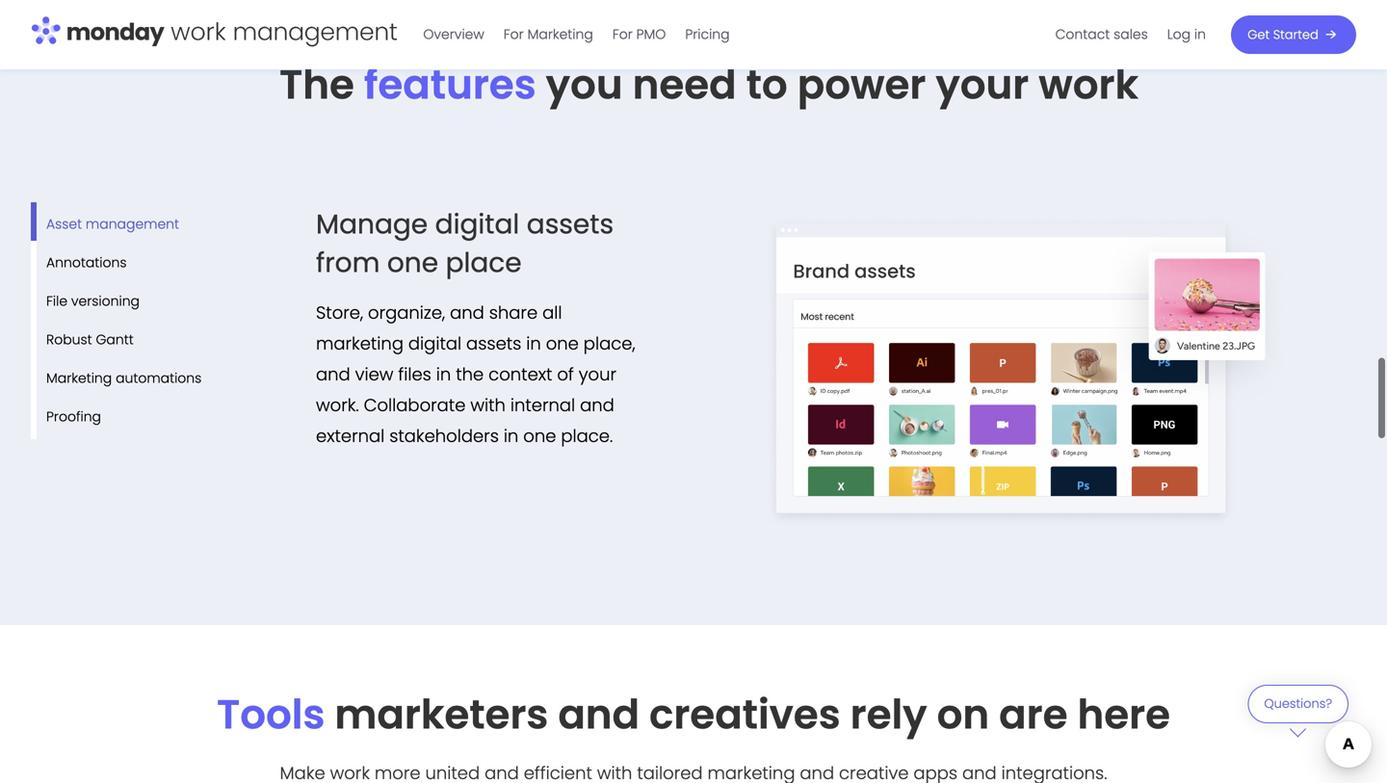 Task type: locate. For each thing, give the bounding box(es) containing it.
asset
[[46, 215, 82, 234]]

digital up place at left top
[[435, 205, 520, 243]]

assets down share
[[466, 332, 522, 356]]

in right log
[[1195, 25, 1206, 44]]

marketing inside tab
[[46, 369, 112, 388]]

assets inside manage digital assets from one place
[[527, 205, 614, 243]]

asset management tab
[[31, 202, 179, 247]]

1 vertical spatial your
[[579, 362, 617, 387]]

creatives
[[650, 687, 841, 743]]

1 vertical spatial digital
[[408, 332, 462, 356]]

one down internal
[[523, 424, 556, 449]]

the
[[279, 56, 355, 113]]

log in
[[1168, 25, 1206, 44]]

2 for from the left
[[613, 25, 633, 44]]

for right overview
[[504, 25, 524, 44]]

1 vertical spatial assets
[[466, 332, 522, 356]]

monday.com work management image
[[31, 13, 398, 53]]

are
[[999, 687, 1068, 743]]

0 vertical spatial digital
[[435, 205, 520, 243]]

digital inside manage digital assets from one place
[[435, 205, 520, 243]]

organize,
[[368, 301, 445, 325]]

one inside manage digital assets from one place
[[387, 244, 439, 282]]

digital inside store, organize, and share all marketing digital assets in one place, and view files in the context of your work. collaborate with internal and external stakeholders in one place.
[[408, 332, 462, 356]]

stakeholders
[[389, 424, 499, 449]]

for for for marketing
[[504, 25, 524, 44]]

0 horizontal spatial your
[[579, 362, 617, 387]]

for marketing link
[[494, 19, 603, 50]]

with
[[471, 393, 506, 418]]

1 horizontal spatial marketing
[[528, 25, 593, 44]]

log in link
[[1158, 19, 1216, 50]]

for for for pmo
[[613, 25, 633, 44]]

one
[[387, 244, 439, 282], [546, 332, 579, 356], [523, 424, 556, 449]]

from
[[316, 244, 380, 282]]

0 vertical spatial marketing
[[528, 25, 593, 44]]

marketing
[[316, 332, 404, 356]]

marketing
[[528, 25, 593, 44], [46, 369, 112, 388]]

gantt
[[96, 331, 134, 349]]

files
[[398, 362, 432, 387]]

in left the
[[436, 362, 451, 387]]

0 vertical spatial assets
[[527, 205, 614, 243]]

1 for from the left
[[504, 25, 524, 44]]

for pmo link
[[603, 19, 676, 50]]

get started
[[1248, 26, 1319, 43]]

on
[[937, 687, 990, 743]]

0 horizontal spatial marketing
[[46, 369, 112, 388]]

1 vertical spatial marketing
[[46, 369, 112, 388]]

one up the of
[[546, 332, 579, 356]]

digital
[[435, 205, 520, 243], [408, 332, 462, 356]]

robust
[[46, 331, 92, 349]]

assets up all at left top
[[527, 205, 614, 243]]

for
[[504, 25, 524, 44], [613, 25, 633, 44]]

for left pmo on the left of the page
[[613, 25, 633, 44]]

1 horizontal spatial for
[[613, 25, 633, 44]]

pricing
[[685, 25, 730, 44]]

manage digital assets from one place
[[316, 205, 614, 282]]

one up 'organize,'
[[387, 244, 439, 282]]

power
[[798, 56, 926, 113]]

your
[[936, 56, 1029, 113], [579, 362, 617, 387]]

digital up files
[[408, 332, 462, 356]]

marketing down robust gantt tab
[[46, 369, 112, 388]]

rely
[[850, 687, 928, 743]]

and
[[450, 301, 484, 325], [316, 362, 350, 387], [580, 393, 615, 418], [558, 687, 640, 743]]

started
[[1274, 26, 1319, 43]]

marketing automations tab
[[31, 357, 202, 401]]

contact sales
[[1056, 25, 1148, 44]]

asset management
[[46, 215, 179, 234]]

contact sales link
[[1046, 19, 1158, 50]]

automations
[[116, 369, 202, 388]]

0 horizontal spatial for
[[504, 25, 524, 44]]

marketing up you
[[528, 25, 593, 44]]

0 vertical spatial your
[[936, 56, 1029, 113]]

list
[[1046, 0, 1216, 69]]

file
[[46, 292, 67, 311]]

pmo
[[637, 25, 666, 44]]

1 horizontal spatial your
[[936, 56, 1029, 113]]

pricing link
[[676, 19, 740, 50]]

1 horizontal spatial assets
[[527, 205, 614, 243]]

0 horizontal spatial assets
[[466, 332, 522, 356]]

0 vertical spatial one
[[387, 244, 439, 282]]

assets
[[527, 205, 614, 243], [466, 332, 522, 356]]

in
[[1195, 25, 1206, 44], [526, 332, 541, 356], [436, 362, 451, 387], [504, 424, 519, 449]]



Task type: vqa. For each thing, say whether or not it's contained in the screenshot.
Manage
yes



Task type: describe. For each thing, give the bounding box(es) containing it.
here
[[1078, 687, 1171, 743]]

internal
[[511, 393, 575, 418]]

your inside store, organize, and share all marketing digital assets in one place, and view files in the context of your work. collaborate with internal and external stakeholders in one place.
[[579, 362, 617, 387]]

robust gantt tab
[[31, 318, 134, 362]]

get started button
[[1232, 15, 1357, 54]]

place
[[446, 244, 522, 282]]

contact
[[1056, 25, 1110, 44]]

overview link
[[414, 19, 494, 50]]

store, organize, and share all marketing digital assets in one place, and view files in the context of your work. collaborate with internal and external stakeholders in one place.
[[316, 301, 636, 449]]

for marketing
[[504, 25, 593, 44]]

annotations tab
[[31, 241, 127, 285]]

to
[[746, 56, 788, 113]]

all
[[543, 301, 562, 325]]

2 vertical spatial one
[[523, 424, 556, 449]]

file versioning tab
[[31, 280, 140, 324]]

overview
[[423, 25, 484, 44]]

proofing
[[46, 408, 101, 426]]

get
[[1248, 26, 1270, 43]]

proofing tab
[[31, 395, 101, 440]]

list containing contact sales
[[1046, 0, 1216, 69]]

assets inside store, organize, and share all marketing digital assets in one place, and view files in the context of your work. collaborate with internal and external stakeholders in one place.
[[466, 332, 522, 356]]

work
[[1039, 56, 1139, 113]]

management
[[86, 215, 179, 234]]

tools
[[217, 687, 325, 743]]

store,
[[316, 301, 363, 325]]

main element
[[414, 0, 1357, 69]]

place.
[[561, 424, 613, 449]]

manage
[[316, 205, 428, 243]]

you
[[546, 56, 623, 113]]

robust gantt
[[46, 331, 134, 349]]

the features you need to power your work
[[279, 56, 1139, 113]]

view
[[355, 362, 394, 387]]

need
[[633, 56, 737, 113]]

marketers
[[335, 687, 549, 743]]

work.
[[316, 393, 359, 418]]

file versioning
[[46, 292, 140, 311]]

annotations
[[46, 253, 127, 272]]

marketing automations
[[46, 369, 202, 388]]

of
[[557, 362, 574, 387]]

in down with
[[504, 424, 519, 449]]

log
[[1168, 25, 1191, 44]]

sales
[[1114, 25, 1148, 44]]

for pmo
[[613, 25, 666, 44]]

in up context at the top
[[526, 332, 541, 356]]

questions? button
[[1248, 685, 1349, 738]]

context
[[489, 362, 553, 387]]

questions?
[[1265, 695, 1333, 713]]

external
[[316, 424, 385, 449]]

versioning
[[71, 292, 140, 311]]

features
[[364, 56, 536, 113]]

place,
[[584, 332, 636, 356]]

marketing inside the main element
[[528, 25, 593, 44]]

1 vertical spatial one
[[546, 332, 579, 356]]

the
[[456, 362, 484, 387]]

share
[[489, 301, 538, 325]]

tools marketers and creatives rely on are here
[[217, 687, 1171, 743]]

digital asset management image
[[708, 205, 1295, 560]]

collaborate
[[364, 393, 466, 418]]



